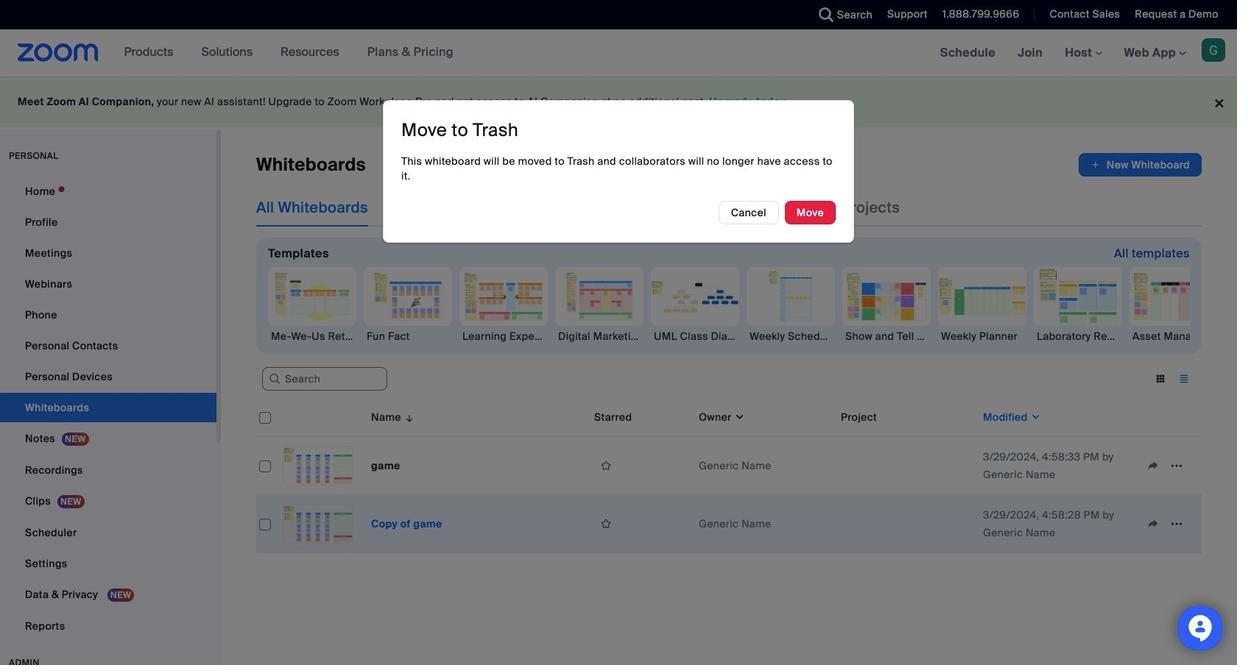 Task type: vqa. For each thing, say whether or not it's contained in the screenshot.
left DOWN "image"
no



Task type: locate. For each thing, give the bounding box(es) containing it.
fun fact element
[[364, 329, 452, 344]]

heading
[[402, 118, 519, 141]]

cell
[[835, 438, 978, 496], [835, 496, 978, 554]]

cell for copy of game element
[[835, 496, 978, 554]]

thumbnail of game image
[[284, 447, 353, 485]]

cell for game element
[[835, 438, 978, 496]]

copy of game element
[[371, 518, 443, 531]]

1 cell from the top
[[835, 438, 978, 496]]

footer
[[0, 77, 1238, 127]]

arrow down image
[[401, 409, 415, 427]]

show and tell with a twist element
[[843, 329, 931, 344]]

digital marketing canvas element
[[555, 329, 644, 344]]

meetings navigation
[[929, 29, 1238, 77]]

learning experience canvas element
[[460, 329, 548, 344]]

list mode, selected image
[[1173, 373, 1196, 386]]

personal menu menu
[[0, 177, 217, 643]]

copy of game, modified at mar 29, 2024 by generic name, link image
[[283, 505, 354, 544]]

weekly schedule element
[[747, 329, 835, 344]]

dialog
[[383, 100, 855, 243]]

banner
[[0, 29, 1238, 77]]

2 cell from the top
[[835, 496, 978, 554]]

application
[[1079, 153, 1202, 177], [256, 399, 1202, 554], [595, 455, 687, 477], [595, 513, 687, 536]]

product information navigation
[[113, 29, 465, 77]]



Task type: describe. For each thing, give the bounding box(es) containing it.
me-we-us retrospective element
[[268, 329, 357, 344]]

uml class diagram element
[[651, 329, 740, 344]]

thumbnail of copy of game image
[[284, 505, 353, 544]]

asset management element
[[1130, 329, 1219, 344]]

tabs of all whiteboard page tab list
[[256, 189, 900, 227]]

laboratory report element
[[1034, 329, 1123, 344]]

game element
[[371, 460, 400, 473]]

weekly planner element
[[939, 329, 1027, 344]]

grid mode, not selected image
[[1149, 373, 1173, 386]]

Search text field
[[262, 368, 388, 391]]



